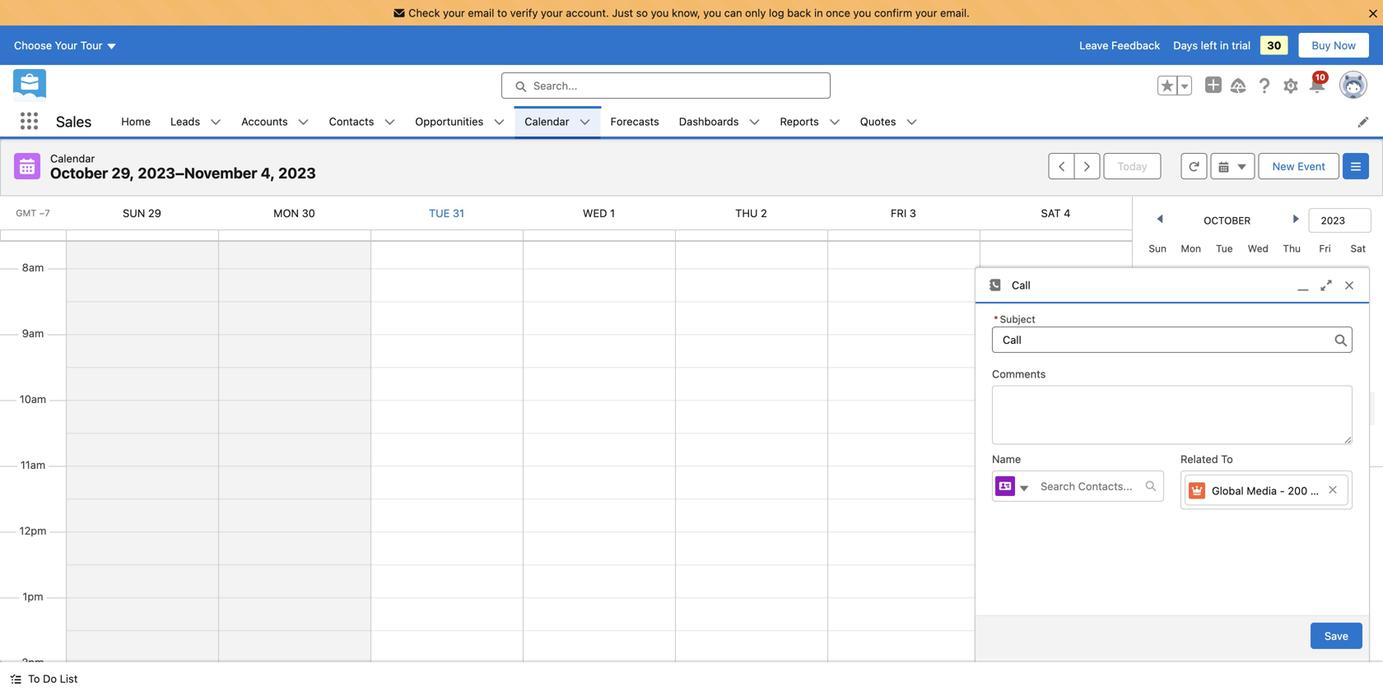 Task type: vqa. For each thing, say whether or not it's contained in the screenshot.
the President and CEO
no



Task type: locate. For each thing, give the bounding box(es) containing it.
1 horizontal spatial sun
[[1149, 243, 1167, 254]]

30 right trial
[[1267, 39, 1282, 52]]

6
[[1322, 272, 1328, 283], [1188, 436, 1194, 448]]

comments
[[992, 368, 1046, 380]]

do
[[43, 673, 57, 685]]

10 button
[[1307, 71, 1329, 96]]

0 horizontal spatial calendar
[[50, 152, 95, 165]]

1 horizontal spatial sat
[[1351, 243, 1366, 254]]

text default image right contacts
[[384, 117, 395, 128]]

0 vertical spatial group
[[1158, 76, 1192, 96]]

1 horizontal spatial 30
[[1267, 39, 1282, 52]]

0 horizontal spatial your
[[443, 7, 465, 19]]

to
[[497, 7, 507, 19]]

1 horizontal spatial october
[[1204, 215, 1251, 226]]

1 horizontal spatial mon
[[1181, 243, 1201, 254]]

to do list button
[[0, 663, 88, 696]]

calendar list item
[[515, 106, 601, 137]]

0 horizontal spatial wed
[[583, 207, 607, 219]]

leave
[[1080, 39, 1109, 52]]

2 you from the left
[[703, 7, 721, 19]]

sun
[[123, 207, 145, 219], [1149, 243, 1167, 254]]

wed for wed
[[1248, 243, 1269, 254]]

opportunities link
[[405, 106, 493, 137]]

11am
[[20, 459, 45, 471]]

check
[[408, 7, 440, 19]]

0 vertical spatial 30
[[1267, 39, 1282, 52]]

thu left 2
[[735, 207, 758, 219]]

text default image inside calendar list item
[[579, 117, 591, 128]]

0 vertical spatial wed
[[583, 207, 607, 219]]

1 horizontal spatial wed
[[1248, 243, 1269, 254]]

calendar inside calendar october 29, 2023–november 4, 2023
[[50, 152, 95, 165]]

text default image right contacts icon
[[1018, 483, 1030, 495]]

to down 7
[[1221, 453, 1233, 466]]

wed 1
[[583, 207, 615, 219]]

new event button
[[1259, 153, 1340, 179]]

in right the "left"
[[1220, 39, 1229, 52]]

text default image inside reports list item
[[829, 117, 840, 128]]

leave feedback link
[[1080, 39, 1160, 52]]

feedback
[[1112, 39, 1160, 52]]

6 up 13
[[1322, 272, 1328, 283]]

10 inside dropdown button
[[1315, 73, 1326, 82]]

text default image right quotes
[[906, 117, 918, 128]]

8
[[1155, 305, 1161, 316], [1255, 436, 1261, 448]]

1 vertical spatial wed
[[1248, 243, 1269, 254]]

group down days
[[1158, 76, 1192, 96]]

1 vertical spatial tue
[[1216, 243, 1233, 254]]

0 horizontal spatial october
[[50, 164, 108, 182]]

10 up widgets
[[1320, 436, 1331, 448]]

1 vertical spatial october
[[1204, 215, 1251, 226]]

fri for fri 3
[[891, 207, 907, 219]]

thu inside grid
[[1283, 243, 1301, 254]]

text default image inside accounts list item
[[298, 117, 309, 128]]

sat up 14
[[1351, 243, 1366, 254]]

just
[[612, 7, 633, 19]]

10 left 11
[[1219, 305, 1230, 316]]

text default image right accounts
[[298, 117, 309, 128]]

contacts list item
[[319, 106, 405, 137]]

to inside button
[[28, 673, 40, 685]]

leave feedback
[[1080, 39, 1160, 52]]

your left email. on the right top
[[915, 7, 937, 19]]

0 horizontal spatial sun
[[123, 207, 145, 219]]

1 vertical spatial mon
[[1181, 243, 1201, 254]]

3
[[910, 207, 916, 219]]

2
[[761, 207, 767, 219]]

0 vertical spatial 10
[[1315, 73, 1326, 82]]

1 vertical spatial calendar
[[50, 152, 95, 165]]

my calendars
[[1146, 484, 1233, 500]]

calendar down 'sales'
[[50, 152, 95, 165]]

0 vertical spatial tue
[[429, 207, 450, 219]]

0 vertical spatial to
[[1221, 453, 1233, 466]]

0 vertical spatial october
[[50, 164, 108, 182]]

1 your from the left
[[443, 7, 465, 19]]

text default image
[[298, 117, 309, 128], [384, 117, 395, 128], [493, 117, 505, 128], [579, 117, 591, 128], [829, 117, 840, 128], [906, 117, 918, 128], [1218, 161, 1230, 173], [1145, 481, 1157, 492], [1018, 483, 1030, 495]]

1 horizontal spatial your
[[541, 7, 563, 19]]

fri 3
[[891, 207, 916, 219]]

search...
[[534, 80, 578, 92]]

10 down buy
[[1315, 73, 1326, 82]]

0 vertical spatial 8
[[1155, 305, 1161, 316]]

fri 3 button
[[891, 207, 916, 219]]

home
[[121, 115, 151, 128]]

11
[[1254, 305, 1263, 316]]

list
[[111, 106, 1383, 137]]

subject
[[1000, 314, 1035, 325]]

0 vertical spatial mon
[[274, 207, 299, 219]]

thu up 12
[[1283, 243, 1301, 254]]

1 horizontal spatial 6
[[1322, 272, 1328, 283]]

1 vertical spatial 6
[[1188, 436, 1194, 448]]

wed up 11
[[1248, 243, 1269, 254]]

your
[[443, 7, 465, 19], [541, 7, 563, 19], [915, 7, 937, 19]]

None text field
[[992, 327, 1353, 353]]

0 vertical spatial sun
[[123, 207, 145, 219]]

thu
[[735, 207, 758, 219], [1283, 243, 1301, 254]]

mon for mon 30
[[274, 207, 299, 219]]

you
[[651, 7, 669, 19], [703, 7, 721, 19], [853, 7, 871, 19]]

1 horizontal spatial 8
[[1255, 436, 1261, 448]]

4,
[[261, 164, 275, 182]]

21
[[1353, 338, 1364, 349]]

Name text field
[[1031, 472, 1145, 501]]

0 vertical spatial fri
[[891, 207, 907, 219]]

text default image left the reports
[[749, 117, 760, 128]]

you right once
[[853, 7, 871, 19]]

7
[[1222, 436, 1227, 448]]

1 horizontal spatial you
[[703, 7, 721, 19]]

your right the verify
[[541, 7, 563, 19]]

0 horizontal spatial tue
[[429, 207, 450, 219]]

9 up global media - 200 widgets (samp "link"
[[1289, 436, 1295, 448]]

1 vertical spatial to
[[28, 673, 40, 685]]

accounts list item
[[231, 106, 319, 137]]

calendar for calendar october 29, 2023–november 4, 2023
[[50, 152, 95, 165]]

mon
[[274, 207, 299, 219], [1181, 243, 1201, 254]]

1 horizontal spatial 9
[[1289, 436, 1295, 448]]

1 horizontal spatial thu
[[1283, 243, 1301, 254]]

group
[[1158, 76, 1192, 96], [1048, 153, 1100, 179]]

1 vertical spatial fri
[[1319, 243, 1331, 254]]

buy now button
[[1298, 32, 1370, 59]]

1 vertical spatial sat
[[1351, 243, 1366, 254]]

2023–november
[[138, 164, 257, 182]]

0 vertical spatial thu
[[735, 207, 758, 219]]

1 vertical spatial thu
[[1283, 243, 1301, 254]]

0 horizontal spatial sat
[[1041, 207, 1061, 219]]

1 horizontal spatial calendar
[[525, 115, 569, 128]]

0 vertical spatial in
[[814, 7, 823, 19]]

0 horizontal spatial 9
[[1188, 305, 1194, 316]]

group up 4
[[1048, 153, 1100, 179]]

leads list item
[[161, 106, 231, 137]]

10
[[1315, 73, 1326, 82], [1219, 305, 1230, 316], [1320, 436, 1331, 448]]

text default image left do
[[10, 674, 21, 685]]

grid
[[1141, 236, 1375, 459]]

text default image right leads
[[210, 117, 222, 128]]

text default image for contacts
[[384, 117, 395, 128]]

now
[[1334, 39, 1356, 52]]

contacts link
[[319, 106, 384, 137]]

confirm
[[874, 7, 912, 19]]

0 vertical spatial calendar
[[525, 115, 569, 128]]

check your email to verify your account. just so you know, you can only log back in once you confirm your email.
[[408, 7, 970, 19]]

12pm
[[19, 525, 46, 537]]

1 horizontal spatial tue
[[1216, 243, 1233, 254]]

0 horizontal spatial in
[[814, 7, 823, 19]]

fri left 3
[[891, 207, 907, 219]]

1 horizontal spatial fri
[[1319, 243, 1331, 254]]

you right so on the left of the page
[[651, 7, 669, 19]]

to
[[1221, 453, 1233, 466], [28, 673, 40, 685]]

13
[[1320, 305, 1331, 316]]

2 horizontal spatial you
[[853, 7, 871, 19]]

fri up 13
[[1319, 243, 1331, 254]]

text default image inside the leads list item
[[210, 117, 222, 128]]

days
[[1173, 39, 1198, 52]]

text default image for quotes
[[906, 117, 918, 128]]

6 up related
[[1188, 436, 1194, 448]]

sat 4
[[1041, 207, 1071, 219]]

mon inside grid
[[1181, 243, 1201, 254]]

2 horizontal spatial your
[[915, 7, 937, 19]]

0 vertical spatial 9
[[1188, 305, 1194, 316]]

call
[[1012, 279, 1031, 291]]

opportunities
[[415, 115, 484, 128]]

0 horizontal spatial 30
[[302, 207, 315, 219]]

to left do
[[28, 673, 40, 685]]

text default image left 'forecasts' at the left of page
[[579, 117, 591, 128]]

new event
[[1273, 160, 1326, 172]]

1 vertical spatial in
[[1220, 39, 1229, 52]]

leads
[[170, 115, 200, 128]]

text default image for opportunities
[[493, 117, 505, 128]]

buy
[[1312, 39, 1331, 52]]

text default image inside "contacts" list item
[[384, 117, 395, 128]]

text default image for accounts
[[298, 117, 309, 128]]

30 down 2023
[[302, 207, 315, 219]]

tue 31 button
[[429, 207, 464, 219]]

text default image inside the opportunities list item
[[493, 117, 505, 128]]

grid containing sun
[[1141, 236, 1375, 459]]

0 horizontal spatial group
[[1048, 153, 1100, 179]]

dashboards
[[679, 115, 739, 128]]

you left can
[[703, 7, 721, 19]]

0 horizontal spatial thu
[[735, 207, 758, 219]]

text default image
[[210, 117, 222, 128], [749, 117, 760, 128], [1236, 161, 1248, 173], [10, 674, 21, 685]]

1 horizontal spatial to
[[1221, 453, 1233, 466]]

text default image left calendar link
[[493, 117, 505, 128]]

wed left 1
[[583, 207, 607, 219]]

1 vertical spatial sun
[[1149, 243, 1167, 254]]

fri for fri
[[1319, 243, 1331, 254]]

0 horizontal spatial fri
[[891, 207, 907, 219]]

reports
[[780, 115, 819, 128]]

calendar down the search...
[[525, 115, 569, 128]]

sat
[[1041, 207, 1061, 219], [1351, 243, 1366, 254]]

0 horizontal spatial to
[[28, 673, 40, 685]]

calendar inside list item
[[525, 115, 569, 128]]

sat left 4
[[1041, 207, 1061, 219]]

9 left 11
[[1188, 305, 1194, 316]]

choose
[[14, 39, 52, 52]]

wed inside grid
[[1248, 243, 1269, 254]]

0 vertical spatial sat
[[1041, 207, 1061, 219]]

text default image right the reports
[[829, 117, 840, 128]]

calendar
[[525, 115, 569, 128], [50, 152, 95, 165]]

-
[[1280, 485, 1285, 497]]

gmt
[[16, 208, 36, 219]]

none text field inside the call dialog
[[992, 327, 1353, 353]]

related to
[[1181, 453, 1233, 466]]

your left email
[[443, 7, 465, 19]]

0 horizontal spatial 6
[[1188, 436, 1194, 448]]

in right back at the right of page
[[814, 7, 823, 19]]

tour
[[80, 39, 102, 52]]

0 horizontal spatial you
[[651, 7, 669, 19]]

text default image inside quotes list item
[[906, 117, 918, 128]]

text default image for reports
[[829, 117, 840, 128]]

0 horizontal spatial mon
[[274, 207, 299, 219]]

global media - 200 widgets (samp link
[[1185, 475, 1383, 506]]

calendars
[[1168, 484, 1233, 500]]



Task type: describe. For each thing, give the bounding box(es) containing it.
accounts link
[[231, 106, 298, 137]]

sat 4 button
[[1041, 207, 1071, 219]]

leads link
[[161, 106, 210, 137]]

text default image for calendar
[[579, 117, 591, 128]]

1 vertical spatial group
[[1048, 153, 1100, 179]]

*
[[994, 314, 998, 325]]

tue for tue 31
[[429, 207, 450, 219]]

sales
[[56, 113, 92, 130]]

reports link
[[770, 106, 829, 137]]

thu for thu 2
[[735, 207, 758, 219]]

today
[[1118, 160, 1147, 172]]

global media - 200 widgets (samp
[[1212, 485, 1383, 497]]

sun 29 button
[[123, 207, 161, 219]]

1 vertical spatial 10
[[1219, 305, 1230, 316]]

1 vertical spatial 30
[[302, 207, 315, 219]]

save
[[1325, 630, 1349, 643]]

tue for tue
[[1216, 243, 1233, 254]]

2023
[[278, 164, 316, 182]]

reports list item
[[770, 106, 850, 137]]

to do list
[[28, 673, 78, 685]]

2pm
[[22, 656, 44, 669]]

4
[[1064, 207, 1071, 219]]

1 horizontal spatial group
[[1158, 76, 1192, 96]]

contacts
[[329, 115, 374, 128]]

0 horizontal spatial 8
[[1155, 305, 1161, 316]]

1 vertical spatial 9
[[1289, 436, 1295, 448]]

−7
[[39, 208, 50, 219]]

0 vertical spatial 6
[[1322, 272, 1328, 283]]

call dialog
[[975, 268, 1383, 663]]

my
[[1146, 484, 1165, 500]]

once
[[826, 7, 850, 19]]

dashboards list item
[[669, 106, 770, 137]]

quotes list item
[[850, 106, 927, 137]]

your
[[55, 39, 77, 52]]

mon 30
[[274, 207, 315, 219]]

* subject
[[994, 314, 1035, 325]]

3 your from the left
[[915, 7, 937, 19]]

12
[[1287, 305, 1297, 316]]

log
[[769, 7, 784, 19]]

forecasts link
[[601, 106, 669, 137]]

choose your tour button
[[13, 32, 118, 59]]

thu for thu
[[1283, 243, 1301, 254]]

buy now
[[1312, 39, 1356, 52]]

thu 2
[[735, 207, 767, 219]]

new
[[1273, 160, 1295, 172]]

mon for mon
[[1181, 243, 1201, 254]]

1 horizontal spatial in
[[1220, 39, 1229, 52]]

wed 1 button
[[583, 207, 615, 219]]

calendar link
[[515, 106, 579, 137]]

related
[[1181, 453, 1218, 466]]

3 you from the left
[[853, 7, 871, 19]]

email.
[[940, 7, 970, 19]]

text default image inside "dashboards" list item
[[749, 117, 760, 128]]

choose your tour
[[14, 39, 102, 52]]

mon 30 button
[[274, 207, 315, 219]]

thu 2 button
[[735, 207, 767, 219]]

sat for sat 4
[[1041, 207, 1061, 219]]

31
[[453, 207, 464, 219]]

1 vertical spatial 8
[[1255, 436, 1261, 448]]

sun for sun 29
[[123, 207, 145, 219]]

list containing home
[[111, 106, 1383, 137]]

1 you from the left
[[651, 7, 669, 19]]

forecasts
[[611, 115, 659, 128]]

verify
[[510, 7, 538, 19]]

today button
[[1104, 153, 1161, 179]]

text default image inside to do list button
[[10, 674, 21, 685]]

200
[[1288, 485, 1308, 497]]

text default image left new
[[1236, 161, 1248, 173]]

Comments text field
[[992, 386, 1353, 445]]

14
[[1353, 305, 1364, 316]]

5
[[1155, 436, 1161, 448]]

to inside the call dialog
[[1221, 453, 1233, 466]]

save button
[[1311, 623, 1363, 650]]

email
[[468, 7, 494, 19]]

so
[[636, 7, 648, 19]]

wed for wed 1
[[583, 207, 607, 219]]

2 your from the left
[[541, 7, 563, 19]]

contacts image
[[995, 477, 1015, 497]]

widgets
[[1311, 485, 1352, 497]]

october inside calendar october 29, 2023–november 4, 2023
[[50, 164, 108, 182]]

text default image down 5 at right bottom
[[1145, 481, 1157, 492]]

search... button
[[501, 73, 831, 99]]

calendar october 29, 2023–november 4, 2023
[[50, 152, 316, 182]]

can
[[724, 7, 742, 19]]

sat for sat
[[1351, 243, 1366, 254]]

text default image left new
[[1218, 161, 1230, 173]]

2 vertical spatial 10
[[1320, 436, 1331, 448]]

10am
[[20, 393, 46, 405]]

back
[[787, 7, 811, 19]]

quotes link
[[850, 106, 906, 137]]

event
[[1298, 160, 1326, 172]]

sun for sun
[[1149, 243, 1167, 254]]

left
[[1201, 39, 1217, 52]]

opportunities list item
[[405, 106, 515, 137]]

calendar for calendar
[[525, 115, 569, 128]]

global
[[1212, 485, 1244, 497]]

9am
[[22, 327, 44, 340]]

8am
[[22, 261, 44, 274]]

(samp
[[1355, 485, 1383, 497]]

trial
[[1232, 39, 1251, 52]]

only
[[745, 7, 766, 19]]

1
[[610, 207, 615, 219]]

media
[[1247, 485, 1277, 497]]

tue 31
[[429, 207, 464, 219]]

days left in trial
[[1173, 39, 1251, 52]]



